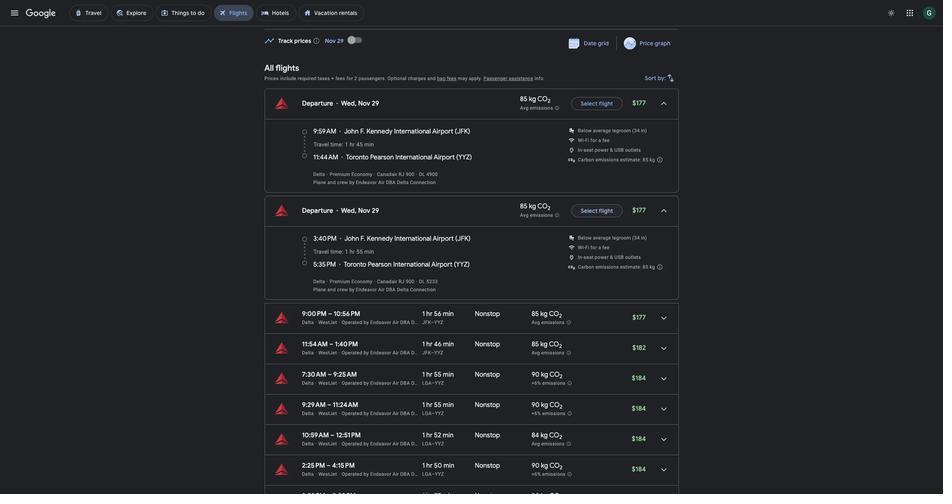 Task type: vqa. For each thing, say whether or not it's contained in the screenshot.


Task type: locate. For each thing, give the bounding box(es) containing it.
1 vertical spatial a
[[599, 245, 602, 251]]

0 vertical spatial fee
[[603, 138, 610, 143]]

1 90 from the top
[[532, 371, 540, 379]]

2 estimate: from the top
[[621, 264, 642, 270]]

1 vertical spatial 184 us dollars text field
[[632, 466, 647, 474]]

0 vertical spatial premium economy
[[330, 172, 373, 177]]

177 US dollars text field
[[633, 99, 647, 107]]

10:59 am – 12:51 pm
[[302, 432, 361, 440]]

Departure time: 10:59 AM. text field
[[302, 432, 329, 440]]

nonstop flight. element for 9:25 am
[[475, 371, 501, 380]]

f. up the travel time: 1 hr 55 min
[[361, 235, 366, 243]]

1 vertical spatial for
[[591, 138, 598, 143]]

premium down '11:44 am' text field
[[330, 172, 351, 177]]

1 select flight button from the top
[[572, 94, 623, 113]]

connection
[[410, 180, 436, 185], [410, 287, 436, 293], [425, 320, 451, 326], [425, 350, 451, 356], [425, 381, 451, 386], [425, 411, 451, 417], [425, 441, 451, 447], [425, 472, 451, 477]]

1 lga from the top
[[423, 381, 432, 386]]

900 left dl 5233
[[406, 279, 415, 285]]

carbon emissions estimate: 85 kilograms element
[[578, 157, 656, 163], [578, 264, 656, 270]]

29 inside find the best price region
[[338, 37, 344, 45]]

rj left the dl 4900
[[399, 172, 405, 177]]

2 plane from the top
[[314, 287, 326, 293]]

connection down dl 5233
[[410, 287, 436, 293]]

wed, for 3:40 pm
[[341, 207, 357, 215]]

total duration 1 hr 55 min. element up total duration 1 hr 52 min. element
[[423, 401, 475, 411]]

– down 56
[[431, 320, 435, 326]]

– down 50
[[432, 472, 435, 477]]

1 in-seat power & usb outlets from the top
[[578, 147, 642, 153]]

1 power from the top
[[595, 147, 609, 153]]

1 inside 1 hr 50 min lga – yyz
[[423, 462, 425, 470]]

0 vertical spatial select flight
[[581, 100, 614, 107]]

1 travel from the top
[[314, 141, 329, 148]]

crew up 10:56 pm
[[337, 287, 348, 293]]

yyz inside 1 hr 50 min lga – yyz
[[435, 472, 444, 477]]

1 vertical spatial toronto pearson international airport ( yyz )
[[344, 261, 470, 269]]

1 vertical spatial dl
[[419, 279, 425, 285]]

avg for 1 hr 52 min
[[532, 441, 541, 447]]

2 inside 84 kg co 2
[[560, 434, 563, 441]]

1 below from the top
[[578, 128, 592, 134]]

premium economy down '11:44 am' text field
[[330, 172, 373, 177]]

– left 1:40 pm
[[330, 341, 334, 349]]

premium
[[330, 172, 351, 177], [330, 279, 351, 285]]

0 vertical spatial john f. kennedy international airport ( jfk )
[[344, 128, 471, 136]]

0 vertical spatial nov
[[325, 37, 336, 45]]

legroom
[[613, 128, 632, 134], [613, 235, 632, 241]]

1 vertical spatial total duration 1 hr 55 min. element
[[423, 401, 475, 411]]

1 vertical spatial carbon emissions estimate: 85 kilograms element
[[578, 264, 656, 270]]

1 select from the top
[[581, 100, 598, 107]]

1 (34 from the top
[[633, 128, 640, 134]]

a for 11:44 am
[[599, 138, 602, 143]]

2 900 from the top
[[406, 279, 415, 285]]

kennedy up the travel time: 1 hr 55 min
[[367, 235, 393, 243]]

2 1 hr 55 min lga – yyz from the top
[[423, 401, 454, 417]]

1 vertical spatial nov
[[358, 100, 371, 108]]

1 vertical spatial select flight
[[581, 207, 614, 215]]

11:24 am
[[333, 401, 359, 409]]

2 vertical spatial for
[[591, 245, 598, 251]]

1 vertical spatial usb
[[615, 255, 625, 260]]

1 184 us dollars text field from the top
[[632, 405, 647, 413]]

2:25 pm
[[302, 462, 325, 470]]

2 a from the top
[[599, 245, 602, 251]]

184 US dollars text field
[[632, 405, 647, 413], [632, 466, 647, 474]]

1 vertical spatial fi
[[586, 245, 590, 251]]

3 +6% emissions from the top
[[532, 472, 566, 478]]

2 fi from the top
[[586, 245, 590, 251]]

toronto for 11:44 am
[[346, 153, 369, 162]]

premium down 5:35 pm text box in the bottom of the page
[[330, 279, 351, 285]]

time: up 11:44 am
[[331, 141, 344, 148]]

 image down 9:29 am text box
[[316, 411, 317, 417]]

0 vertical spatial dl
[[419, 172, 425, 177]]

29 for 9:59 am
[[372, 100, 379, 108]]

0 vertical spatial 90 kg co 2
[[532, 371, 563, 380]]

seat for 11:44 am
[[584, 147, 594, 153]]

1 vertical spatial carbon
[[578, 264, 595, 270]]

1 vertical spatial select
[[581, 207, 598, 215]]

0 vertical spatial travel
[[314, 141, 329, 148]]

2 canadair rj 900 from the top
[[377, 279, 415, 285]]

or
[[344, 6, 350, 13]]

0 vertical spatial average
[[594, 128, 611, 134]]

2 average from the top
[[594, 235, 611, 241]]

4 westjet from the top
[[319, 411, 337, 417]]

travel up 5:35 pm text box in the bottom of the page
[[314, 249, 329, 255]]

2 rj from the top
[[399, 279, 405, 285]]

1 carbon emissions estimate: 85 kilograms element from the top
[[578, 157, 656, 163]]

1 vertical spatial travel
[[314, 249, 329, 255]]

None search field
[[265, 0, 679, 30]]

plane and crew by endeavor air dba delta connection
[[314, 180, 436, 185], [314, 287, 436, 293]]

0 vertical spatial estimate:
[[621, 157, 642, 163]]

hr for 7:30 am – 9:25 am
[[427, 371, 433, 379]]

connection down 50
[[425, 472, 451, 477]]

 image down 9:25 am
[[339, 381, 340, 386]]

1 +6% emissions from the top
[[532, 381, 566, 386]]

fees right +
[[336, 76, 346, 81]]

1 vertical spatial in-
[[578, 255, 584, 260]]

2 vertical spatial nov
[[358, 207, 371, 215]]

0 vertical spatial below
[[578, 128, 592, 134]]

1 vertical spatial estimate:
[[621, 264, 642, 270]]

2 canadair from the top
[[377, 279, 398, 285]]

2 below from the top
[[578, 235, 592, 241]]

$184 for 11:24 am
[[632, 405, 647, 413]]

4 nonstop flight. element from the top
[[475, 401, 501, 411]]

1 rj from the top
[[399, 172, 405, 177]]

– down 1 hr 46 min jfk – yyz
[[432, 381, 435, 386]]

connection up 52 in the left bottom of the page
[[425, 411, 451, 417]]

airport
[[433, 128, 454, 136], [434, 153, 455, 162], [433, 235, 454, 243], [432, 261, 453, 269]]

$184 left 'flight details. leaves laguardia airport at 7:30 am on wednesday, november 29 and arrives at toronto pearson international airport at 9:25 am on wednesday, november 29.' image
[[632, 375, 647, 383]]

economy
[[352, 172, 373, 177], [352, 279, 373, 285]]

john up the travel time: 1 hr 55 min
[[345, 235, 359, 243]]

1 vertical spatial flight
[[599, 207, 614, 215]]

lga for 4:15 pm
[[423, 472, 432, 477]]

average
[[594, 128, 611, 134], [594, 235, 611, 241]]

connection down 52 in the left bottom of the page
[[425, 441, 451, 447]]

john f. kennedy international airport ( jfk ) for 9:59 am
[[344, 128, 471, 136]]

2 wi-fi for a fee from the top
[[578, 245, 610, 251]]

plane up the 9:00 pm
[[314, 287, 326, 293]]

economy down the travel time: 1 hr 55 min
[[352, 279, 373, 285]]

$177
[[633, 99, 647, 107], [633, 207, 647, 215], [633, 314, 647, 322]]

+6% for 11:24 am
[[532, 411, 541, 417]]

wed, nov 29
[[341, 100, 379, 108], [341, 207, 379, 215]]

departure up the 3:40 pm
[[302, 207, 334, 215]]

Departure time: 3:40 PM. text field
[[314, 235, 337, 243]]

premium economy down the travel time: 1 hr 55 min
[[330, 279, 373, 285]]

endeavor for 12:51 pm
[[371, 441, 392, 447]]

rj left dl 5233
[[399, 279, 405, 285]]

$184 left flight details. leaves laguardia airport at 2:25 pm on wednesday, november 29 and arrives at toronto pearson international airport at 4:15 pm on wednesday, november 29. icon
[[632, 466, 647, 474]]

flight left 177 us dollars text box
[[599, 207, 614, 215]]

2 power from the top
[[595, 255, 609, 260]]

1 $177 from the top
[[633, 99, 647, 107]]

by for 12:51 pm
[[364, 441, 369, 447]]

all inside all flights main content
[[265, 63, 274, 73]]

Departure time: 9:00 PM. text field
[[302, 310, 327, 318]]

55
[[357, 249, 363, 255], [434, 371, 442, 379], [434, 401, 442, 409]]

dl left 5233
[[419, 279, 425, 285]]

1 vertical spatial power
[[595, 255, 609, 260]]

2 vertical spatial 29
[[372, 207, 379, 215]]

1 for 11:24 am
[[423, 401, 425, 409]]

1 vertical spatial canadair rj 900
[[377, 279, 415, 285]]

3 operated by endeavor air dba delta connection from the top
[[342, 381, 451, 386]]

plane down '11:44 am' text field
[[314, 180, 326, 185]]

canadair rj 900 left dl 5233
[[377, 279, 415, 285]]

all for all filters (5)
[[280, 6, 287, 13]]

0 vertical spatial total duration 1 hr 55 min. element
[[423, 371, 475, 380]]

min inside 1 hr 50 min lga – yyz
[[444, 462, 455, 470]]

and up leaves john f. kennedy international airport at 9:00 pm on wednesday, november 29 and arrives at toronto pearson international airport at 10:56 pm on wednesday, november 29. 'element'
[[328, 287, 336, 293]]

2 nonstop flight. element from the top
[[475, 341, 501, 350]]

wi-
[[578, 138, 586, 143], [578, 245, 586, 251]]

westjet for 9:00 pm
[[319, 320, 337, 326]]

endeavor
[[356, 180, 377, 185], [356, 287, 377, 293], [371, 320, 392, 326], [371, 350, 392, 356], [371, 381, 392, 386], [371, 411, 392, 417], [371, 441, 392, 447], [371, 472, 392, 477]]

estimate: for 11:44 am
[[621, 157, 642, 163]]

hr inside 1 hr 52 min lga – yyz
[[427, 432, 433, 440]]

below
[[578, 128, 592, 134], [578, 235, 592, 241]]

endeavor for 4:15 pm
[[371, 472, 392, 477]]

Arrival time: 5:35 PM. text field
[[314, 261, 336, 269]]

1 vertical spatial premium
[[330, 279, 351, 285]]

0 vertical spatial f.
[[361, 128, 365, 136]]

by for 4:15 pm
[[364, 472, 369, 477]]

1 fi from the top
[[586, 138, 590, 143]]

avg emissions for 1 hr 56 min
[[532, 320, 565, 326]]

operated by endeavor air dba delta connection for 10:56 pm
[[342, 320, 451, 326]]

1 estimate: from the top
[[621, 157, 642, 163]]

and
[[428, 76, 436, 81], [328, 180, 336, 185], [328, 287, 336, 293]]

$184 left flight details. leaves laguardia airport at 10:59 am on wednesday, november 29 and arrives at toronto pearson international airport at 12:51 pm on wednesday, november 29. image
[[632, 435, 647, 443]]

yyz inside 1 hr 52 min lga – yyz
[[435, 441, 444, 447]]

1 outlets from the top
[[626, 147, 642, 153]]

jfk inside 1 hr 46 min jfk – yyz
[[423, 350, 431, 356]]

in-seat power & usb outlets for 5:35 pm
[[578, 255, 642, 260]]

nov for 9:59 am
[[358, 100, 371, 108]]

0 vertical spatial kennedy
[[367, 128, 393, 136]]

1 vertical spatial 900
[[406, 279, 415, 285]]

0 vertical spatial usb
[[615, 147, 625, 153]]

1 westjet from the top
[[319, 320, 337, 326]]

 image down the 4:15 pm
[[339, 472, 340, 477]]

1 carbon emissions estimate: 85 kg from the top
[[578, 157, 656, 163]]

lga up 1 hr 52 min lga – yyz
[[423, 411, 432, 417]]

sort by: button
[[642, 68, 679, 88]]

fees
[[336, 76, 346, 81], [447, 76, 457, 81]]

connection down 1 hr 46 min jfk – yyz
[[425, 381, 451, 386]]

2 crew from the top
[[337, 287, 348, 293]]

0 vertical spatial +6% emissions
[[532, 381, 566, 386]]

co inside 84 kg co 2
[[550, 432, 560, 440]]

184 us dollars text field for 1 hr 55 min
[[632, 405, 647, 413]]

90 for 11:24 am
[[532, 401, 540, 409]]

 image
[[337, 100, 338, 108], [327, 172, 328, 177], [337, 207, 338, 215], [339, 320, 340, 326], [316, 350, 317, 356], [339, 350, 340, 356], [316, 472, 317, 477]]

1 premium economy from the top
[[330, 172, 373, 177]]

john for 3:40 pm
[[345, 235, 359, 243]]

toronto pearson international airport ( yyz ) up the dl 4900
[[346, 153, 472, 162]]

184 us dollars text field left flight details. leaves laguardia airport at 2:25 pm on wednesday, november 29 and arrives at toronto pearson international airport at 4:15 pm on wednesday, november 29. icon
[[632, 466, 647, 474]]

below for 3:40 pm
[[578, 235, 592, 241]]

– down the 46
[[431, 350, 435, 356]]

1 vertical spatial (34
[[633, 235, 640, 241]]

plane and crew by endeavor air dba delta connection for 11:44 am
[[314, 180, 436, 185]]

operated by endeavor air dba delta connection
[[342, 320, 451, 326], [342, 350, 451, 356], [342, 381, 451, 386], [342, 411, 451, 417], [342, 441, 451, 447], [342, 472, 451, 477]]

0 vertical spatial in-
[[578, 147, 584, 153]]

and for 9:59 am
[[328, 180, 336, 185]]

lga inside 1 hr 52 min lga – yyz
[[423, 441, 432, 447]]

economy down 45
[[352, 172, 373, 177]]

total duration 1 hr 55 min. element for 9:25 am
[[423, 371, 475, 380]]

0 vertical spatial 29
[[338, 37, 344, 45]]

for for 3:40 pm
[[591, 245, 598, 251]]

1 vertical spatial 1 hr 55 min lga – yyz
[[423, 401, 454, 417]]

min inside 1 hr 52 min lga – yyz
[[443, 432, 454, 440]]

1 usb from the top
[[615, 147, 625, 153]]

flight details. leaves john f. kennedy international airport at 9:00 pm on wednesday, november 29 and arrives at toronto pearson international airport at 10:56 pm on wednesday, november 29. image
[[655, 309, 674, 328]]

outlets for 5:35 pm
[[626, 255, 642, 260]]

a for 5:35 pm
[[599, 245, 602, 251]]

1 hr 55 min lga – yyz
[[423, 371, 454, 386], [423, 401, 454, 417]]

1 vertical spatial select flight button
[[572, 201, 623, 221]]

2 (34 from the top
[[633, 235, 640, 241]]

wi-fi for a fee
[[578, 138, 610, 143], [578, 245, 610, 251]]

0 vertical spatial seat
[[584, 147, 594, 153]]

co for 7:30 am – 9:25 am
[[550, 371, 560, 379]]

prices
[[295, 37, 312, 45]]

carbon
[[578, 157, 595, 163], [578, 264, 595, 270]]

1 vertical spatial seat
[[584, 255, 594, 260]]

1 90 kg co 2 from the top
[[532, 371, 563, 380]]

3 nonstop flight. element from the top
[[475, 371, 501, 380]]

1 vertical spatial and
[[328, 180, 336, 185]]

– inside 1 hr 50 min lga – yyz
[[432, 472, 435, 477]]

– right 9:29 am text box
[[327, 401, 332, 409]]

connection down the 46
[[425, 350, 451, 356]]

0 vertical spatial carbon emissions estimate: 85 kilograms element
[[578, 157, 656, 163]]

2 plane and crew by endeavor air dba delta connection from the top
[[314, 287, 436, 293]]

economy for 5:35 pm
[[352, 279, 373, 285]]

1 plane and crew by endeavor air dba delta connection from the top
[[314, 180, 436, 185]]

1 total duration 1 hr 55 min. element from the top
[[423, 371, 475, 380]]

2 select from the top
[[581, 207, 598, 215]]

westjet down 9:29 am – 11:24 am on the bottom left of page
[[319, 411, 337, 417]]

nov inside find the best price region
[[325, 37, 336, 45]]

dba for 12:51 pm
[[401, 441, 410, 447]]

min inside 1 hr 46 min jfk – yyz
[[444, 341, 454, 349]]

fi for 5:35 pm
[[586, 245, 590, 251]]

1 canadair from the top
[[377, 172, 398, 177]]

hr
[[350, 141, 355, 148], [350, 249, 355, 255], [427, 310, 433, 318], [427, 341, 433, 349], [427, 371, 433, 379], [427, 401, 433, 409], [427, 432, 433, 440], [427, 462, 433, 470]]

1 fees from the left
[[336, 76, 346, 81]]

1 in- from the top
[[578, 147, 584, 153]]

operated down 12:51 pm
[[342, 441, 363, 447]]

1 stop or fewer button
[[322, 3, 381, 16]]

hr inside 1 hr 50 min lga – yyz
[[427, 462, 433, 470]]

plane
[[314, 180, 326, 185], [314, 287, 326, 293]]

6 westjet from the top
[[319, 472, 337, 477]]

1 vertical spatial wi-
[[578, 245, 586, 251]]

canadair
[[377, 172, 398, 177], [377, 279, 398, 285]]

1 inside 1 hr 46 min jfk – yyz
[[423, 341, 425, 349]]

nonstop for 9:25 am
[[475, 371, 501, 379]]

0 vertical spatial select
[[581, 100, 598, 107]]

all filters (5)
[[280, 6, 312, 13]]

+6% for 4:15 pm
[[532, 472, 541, 478]]

flight details. leaves laguardia airport at 9:29 am on wednesday, november 29 and arrives at toronto pearson international airport at 11:24 am on wednesday, november 29. image
[[655, 400, 674, 419]]

time: for 3:40 pm
[[331, 249, 344, 255]]

travel down departure time: 9:59 am. text field
[[314, 141, 329, 148]]

1 crew from the top
[[337, 180, 348, 185]]

2 premium from the top
[[330, 279, 351, 285]]

1 hr 55 min lga – yyz up 52 in the left bottom of the page
[[423, 401, 454, 417]]

dba for 4:15 pm
[[401, 472, 410, 477]]

0 vertical spatial in-seat power & usb outlets
[[578, 147, 642, 153]]

nonstop for 12:51 pm
[[475, 432, 501, 440]]

track prices
[[278, 37, 312, 45]]

$184 left flight details. leaves laguardia airport at 9:29 am on wednesday, november 29 and arrives at toronto pearson international airport at 11:24 am on wednesday, november 29. 'image'
[[632, 405, 647, 413]]

avg
[[521, 105, 529, 111], [521, 212, 529, 218], [532, 320, 541, 326], [532, 350, 541, 356], [532, 441, 541, 447]]

legroom for 3:40 pm
[[613, 235, 632, 241]]

2 time: from the top
[[331, 249, 344, 255]]

1 vertical spatial canadair
[[377, 279, 398, 285]]

leaves laguardia airport at 3:58 pm on wednesday, november 29 and arrives at toronto pearson international airport at 5:55 pm on wednesday, november 29. element
[[302, 492, 356, 494]]

connection for 1:40 pm
[[425, 350, 451, 356]]

operated down arrival time: 11:24 am. text box on the left of the page
[[342, 411, 363, 417]]

jfk
[[457, 128, 469, 136], [458, 235, 469, 243], [423, 320, 431, 326], [423, 350, 431, 356]]

seat for 5:35 pm
[[584, 255, 594, 260]]

below average legroom (34 in) down $177 text field
[[578, 128, 648, 134]]

6 nonstop flight. element from the top
[[475, 462, 501, 471]]

operated for 9:25 am
[[342, 381, 363, 386]]

westjet down leaves john f. kennedy international airport at 11:54 am on wednesday, november 29 and arrives at toronto pearson international airport at 1:40 pm on wednesday, november 29. element
[[319, 350, 337, 356]]

co for 9:00 pm – 10:56 pm
[[549, 310, 560, 318]]

– right the 9:00 pm
[[328, 310, 332, 318]]

0 vertical spatial select flight button
[[572, 94, 623, 113]]

50
[[434, 462, 442, 470]]

below for 9:59 am
[[578, 128, 592, 134]]

lga down total duration 1 hr 52 min. element
[[423, 441, 432, 447]]

all inside all filters (5) button
[[280, 6, 287, 13]]

1 vertical spatial wed,
[[341, 207, 357, 215]]

84
[[532, 432, 540, 440]]

yyz inside 1 hr 46 min jfk – yyz
[[435, 350, 444, 356]]

2 vertical spatial +6%
[[532, 472, 541, 478]]

0 vertical spatial below average legroom (34 in)
[[578, 128, 648, 134]]

2 vertical spatial 90 kg co 2
[[532, 462, 563, 471]]

2 legroom from the top
[[613, 235, 632, 241]]

1 vertical spatial +6%
[[532, 411, 541, 417]]

0 vertical spatial 90
[[532, 371, 540, 379]]

in) down 177 us dollars text box
[[642, 235, 648, 241]]

Arrival time: 9:25 AM. text field
[[334, 371, 357, 379]]

toronto down the travel time: 1 hr 55 min
[[344, 261, 367, 269]]

0 vertical spatial carbon emissions estimate: 85 kg
[[578, 157, 656, 163]]

 image down 10:59 am
[[316, 441, 317, 447]]

crew down 11:44 am
[[337, 180, 348, 185]]

55 for 9:29 am – 11:24 am
[[434, 401, 442, 409]]

dba for 1:40 pm
[[401, 350, 410, 356]]

& for 11:44 am
[[611, 147, 614, 153]]

f.
[[361, 128, 365, 136], [361, 235, 366, 243]]

0 vertical spatial toronto
[[346, 153, 369, 162]]

westjet down leaves laguardia airport at 10:59 am on wednesday, november 29 and arrives at toronto pearson international airport at 12:51 pm on wednesday, november 29. element
[[319, 441, 337, 447]]

1 vertical spatial economy
[[352, 279, 373, 285]]

lga inside 1 hr 50 min lga – yyz
[[423, 472, 432, 477]]

john
[[344, 128, 359, 136], [345, 235, 359, 243]]

westjet for 9:29 am
[[319, 411, 337, 417]]

2 fees from the left
[[447, 76, 457, 81]]

0 vertical spatial rj
[[399, 172, 405, 177]]

select flight for 9:59 am
[[581, 100, 614, 107]]

9:29 am
[[302, 401, 326, 409]]

flight
[[599, 100, 614, 107], [599, 207, 614, 215]]

price graph button
[[619, 36, 678, 51]]

fewer
[[351, 6, 367, 13]]

2 select flight button from the top
[[572, 201, 623, 221]]

toronto down 45
[[346, 153, 369, 162]]

total duration 1 hr 55 min. element down 1 hr 46 min jfk – yyz
[[423, 371, 475, 380]]

0 horizontal spatial all
[[265, 63, 274, 73]]

select
[[581, 100, 598, 107], [581, 207, 598, 215]]

by for 10:56 pm
[[364, 320, 369, 326]]

may
[[458, 76, 468, 81]]

184 us dollars text field left flight details. leaves laguardia airport at 9:29 am on wednesday, november 29 and arrives at toronto pearson international airport at 11:24 am on wednesday, november 29. 'image'
[[632, 405, 647, 413]]

john for 9:59 am
[[344, 128, 359, 136]]

westjet down the leaves laguardia airport at 2:25 pm on wednesday, november 29 and arrives at toronto pearson international airport at 4:15 pm on wednesday, november 29. element
[[319, 472, 337, 477]]

1 vertical spatial carbon emissions estimate: 85 kg
[[578, 264, 656, 270]]

travel for 3:40 pm
[[314, 249, 329, 255]]

1 wi-fi for a fee from the top
[[578, 138, 610, 143]]

operated down 9:25 am
[[342, 381, 363, 386]]

1 legroom from the top
[[613, 128, 632, 134]]

0 vertical spatial all
[[280, 6, 287, 13]]

2 usb from the top
[[615, 255, 625, 260]]

184 US dollars text field
[[632, 375, 647, 383]]

184 us dollars text field for 1 hr 50 min
[[632, 466, 647, 474]]

 image down departure time: 7:30 am. text box
[[316, 381, 317, 386]]

184 US dollars text field
[[632, 435, 647, 443]]

–
[[328, 310, 332, 318], [431, 320, 435, 326], [330, 341, 334, 349], [431, 350, 435, 356], [328, 371, 332, 379], [432, 381, 435, 386], [327, 401, 332, 409], [432, 411, 435, 417], [331, 432, 335, 440], [432, 441, 435, 447], [327, 462, 331, 470], [432, 472, 435, 477]]

1:40 pm
[[335, 341, 358, 349]]

900 left the dl 4900
[[406, 172, 415, 177]]

1 $184 from the top
[[632, 375, 647, 383]]

crew
[[337, 180, 348, 185], [337, 287, 348, 293]]

1 vertical spatial 90
[[532, 401, 540, 409]]

(34 for 3:40 pm
[[633, 235, 640, 241]]

wed, nov 29 for 3:40 pm
[[341, 207, 379, 215]]

1 inside 1 hr 56 min jfk – yyz
[[423, 310, 425, 318]]

1 vertical spatial john
[[345, 235, 359, 243]]

2 90 from the top
[[532, 401, 540, 409]]

1 vertical spatial rj
[[399, 279, 405, 285]]

1 canadair rj 900 from the top
[[377, 172, 415, 177]]

2 economy from the top
[[352, 279, 373, 285]]

Departure time: 9:29 AM. text field
[[302, 401, 326, 409]]

2 184 us dollars text field from the top
[[632, 466, 647, 474]]

56
[[434, 310, 442, 318]]

0 vertical spatial a
[[599, 138, 602, 143]]

learn more about tracked prices image
[[313, 37, 320, 45]]

1 inside 1 hr 52 min lga – yyz
[[423, 432, 425, 440]]

2 vertical spatial and
[[328, 287, 336, 293]]

1 vertical spatial wi-fi for a fee
[[578, 245, 610, 251]]

1 premium from the top
[[330, 172, 351, 177]]

0 vertical spatial pearson
[[371, 153, 394, 162]]

wi-fi for a fee for 11:44 am
[[578, 138, 610, 143]]

total duration 1 hr 52 min. element
[[423, 432, 475, 441]]

4 lga from the top
[[423, 472, 432, 477]]

+6% emissions for 9:25 am
[[532, 381, 566, 386]]

in)
[[642, 128, 648, 134], [642, 235, 648, 241]]

 image down 5:35 pm text box in the bottom of the page
[[327, 279, 328, 285]]

4 operated by endeavor air dba delta connection from the top
[[342, 411, 451, 417]]

assistance
[[509, 76, 534, 81]]

prices
[[265, 76, 279, 81]]

1 900 from the top
[[406, 172, 415, 177]]

toronto pearson international airport ( yyz )
[[346, 153, 472, 162], [344, 261, 470, 269]]

all up "prices"
[[265, 63, 274, 73]]

f. up 45
[[361, 128, 365, 136]]

Arrival time: 11:24 AM. text field
[[333, 401, 359, 409]]

nonstop flight. element for 12:51 pm
[[475, 432, 501, 441]]

min inside 1 hr 56 min jfk – yyz
[[443, 310, 454, 318]]

3 $184 from the top
[[632, 435, 647, 443]]

177 US dollars text field
[[633, 314, 647, 322]]

1 operated by endeavor air dba delta connection from the top
[[342, 320, 451, 326]]

(34 down 177 us dollars text box
[[633, 235, 640, 241]]

1 vertical spatial departure
[[302, 207, 334, 215]]

1 vertical spatial f.
[[361, 235, 366, 243]]

0 vertical spatial fi
[[586, 138, 590, 143]]

+6%
[[532, 381, 541, 386], [532, 411, 541, 417], [532, 472, 541, 478]]

lga down total duration 1 hr 50 min. element
[[423, 472, 432, 477]]

flight left $177 text field
[[599, 100, 614, 107]]

1 vertical spatial 55
[[434, 371, 442, 379]]

5 nonstop from the top
[[475, 432, 501, 440]]

84 kg co 2
[[532, 432, 563, 441]]

2 in- from the top
[[578, 255, 584, 260]]

0 vertical spatial crew
[[337, 180, 348, 185]]

1 a from the top
[[599, 138, 602, 143]]

seat
[[584, 147, 594, 153], [584, 255, 594, 260]]

1 in) from the top
[[642, 128, 648, 134]]

5 nonstop flight. element from the top
[[475, 432, 501, 441]]

yyz inside 1 hr 56 min jfk – yyz
[[435, 320, 444, 326]]

1 +6% from the top
[[532, 381, 541, 386]]

0 vertical spatial toronto pearson international airport ( yyz )
[[346, 153, 472, 162]]

1 vertical spatial plane
[[314, 287, 326, 293]]

2 vertical spatial 90
[[532, 462, 540, 470]]

0 vertical spatial flight
[[599, 100, 614, 107]]

1 flight from the top
[[599, 100, 614, 107]]

29
[[338, 37, 344, 45], [372, 100, 379, 108], [372, 207, 379, 215]]

 image
[[327, 279, 328, 285], [316, 320, 317, 326], [316, 381, 317, 386], [339, 381, 340, 386], [316, 411, 317, 417], [339, 411, 340, 417], [316, 441, 317, 447], [339, 441, 340, 447], [339, 472, 340, 477]]

connection for 9:25 am
[[425, 381, 451, 386]]

in-seat power & usb outlets
[[578, 147, 642, 153], [578, 255, 642, 260]]

bag fees button
[[437, 76, 457, 81]]

+
[[332, 76, 334, 81]]

dl for 11:44 am
[[419, 172, 425, 177]]

0 vertical spatial power
[[595, 147, 609, 153]]

(5)
[[305, 6, 312, 13]]

nonstop flight. element
[[475, 310, 501, 320], [475, 341, 501, 350], [475, 371, 501, 380], [475, 401, 501, 411], [475, 432, 501, 441], [475, 462, 501, 471], [475, 492, 501, 494]]

2 lga from the top
[[423, 411, 432, 417]]

carbon emissions estimate: 85 kg
[[578, 157, 656, 163], [578, 264, 656, 270]]

0 vertical spatial +6%
[[532, 381, 541, 386]]

lga down 1 hr 46 min jfk – yyz
[[423, 381, 432, 386]]

2 operated by endeavor air dba delta connection from the top
[[342, 350, 451, 356]]

nonstop
[[475, 310, 501, 318], [475, 341, 501, 349], [475, 371, 501, 379], [475, 401, 501, 409], [475, 432, 501, 440], [475, 462, 501, 470]]

3 nonstop from the top
[[475, 371, 501, 379]]

1 hr 55 min lga – yyz for 9:25 am
[[423, 371, 454, 386]]

nov
[[325, 37, 336, 45], [358, 100, 371, 108], [358, 207, 371, 215]]

5 westjet from the top
[[319, 441, 337, 447]]

usb
[[615, 147, 625, 153], [615, 255, 625, 260]]

time: down the 3:40 pm
[[331, 249, 344, 255]]

1 vertical spatial toronto
[[344, 261, 367, 269]]

westjet for 2:25 pm
[[319, 472, 337, 477]]

endeavor for 9:25 am
[[371, 381, 392, 386]]

dl left 4900 in the top left of the page
[[419, 172, 425, 177]]

canadair rj 900 for 5:35 pm
[[377, 279, 415, 285]]

1 vertical spatial below average legroom (34 in)
[[578, 235, 648, 241]]

john up the travel time: 1 hr 45 min
[[344, 128, 359, 136]]

westjet for 10:59 am
[[319, 441, 337, 447]]

0 vertical spatial &
[[611, 147, 614, 153]]

westjet down 7:30 am – 9:25 am
[[319, 381, 337, 386]]

total duration 1 hr 50 min. element
[[423, 462, 475, 471]]

power for 11:44 am
[[595, 147, 609, 153]]

toronto pearson international airport ( yyz ) up dl 5233
[[344, 261, 470, 269]]

all left filters
[[280, 6, 287, 13]]

(34 down $177 text field
[[633, 128, 640, 134]]

all flights main content
[[265, 30, 679, 494]]

kg
[[529, 95, 537, 103], [650, 157, 656, 163], [529, 203, 537, 211], [650, 264, 656, 270], [541, 310, 548, 318], [541, 341, 548, 349], [541, 371, 549, 379], [541, 401, 549, 409], [541, 432, 548, 440], [541, 462, 549, 470]]

1 vertical spatial plane and crew by endeavor air dba delta connection
[[314, 287, 436, 293]]

connection for 11:24 am
[[425, 411, 451, 417]]

0 vertical spatial plane and crew by endeavor air dba delta connection
[[314, 180, 436, 185]]

– left 9:25 am text field at the left bottom
[[328, 371, 332, 379]]

1 nonstop from the top
[[475, 310, 501, 318]]

900
[[406, 172, 415, 177], [406, 279, 415, 285]]

nonstop for 1:40 pm
[[475, 341, 501, 349]]

3 90 from the top
[[532, 462, 540, 470]]

fees right bag
[[447, 76, 457, 81]]

and left bag
[[428, 76, 436, 81]]

2 & from the top
[[611, 255, 614, 260]]

operated by endeavor air dba delta connection for 4:15 pm
[[342, 472, 451, 477]]

1 vertical spatial kennedy
[[367, 235, 393, 243]]

average for 9:59 am
[[594, 128, 611, 134]]

sort
[[645, 75, 657, 82]]

operated down 10:56 pm
[[342, 320, 363, 326]]

5 operated by endeavor air dba delta connection from the top
[[342, 441, 451, 447]]

1 plane from the top
[[314, 180, 326, 185]]

total duration 1 hr 56 min. element
[[423, 310, 475, 320]]

0 vertical spatial departure
[[302, 100, 334, 108]]

operated down 1:40 pm
[[342, 350, 363, 356]]

2 +6% emissions from the top
[[532, 411, 566, 417]]

carbon emissions estimate: 85 kilograms element for 5:35 pm
[[578, 264, 656, 270]]

4 $184 from the top
[[632, 466, 647, 474]]

3 +6% from the top
[[532, 472, 541, 478]]

Departure time: 9:59 AM. text field
[[314, 128, 337, 136]]

1 inside popup button
[[327, 6, 329, 13]]

hr inside 1 hr 56 min jfk – yyz
[[427, 310, 433, 318]]

2 fee from the top
[[603, 245, 610, 251]]

below average legroom (34 in) down 177 us dollars text box
[[578, 235, 648, 241]]

yyz for 9:25 am
[[435, 381, 444, 386]]

departure down taxes
[[302, 100, 334, 108]]

2 flight from the top
[[599, 207, 614, 215]]

1 vertical spatial wed, nov 29
[[341, 207, 379, 215]]

premium economy
[[330, 172, 373, 177], [330, 279, 373, 285]]

1 vertical spatial below
[[578, 235, 592, 241]]

leaves john f. kennedy international airport at 9:00 pm on wednesday, november 29 and arrives at toronto pearson international airport at 10:56 pm on wednesday, november 29. element
[[302, 310, 361, 318]]

hr inside 1 hr 46 min jfk – yyz
[[427, 341, 433, 349]]

85 kg co 2
[[521, 95, 551, 105], [521, 203, 551, 212], [532, 310, 562, 320], [532, 341, 562, 350]]

1 dl from the top
[[419, 172, 425, 177]]

westjet down 9:00 pm – 10:56 pm
[[319, 320, 337, 326]]

flight details. leaves laguardia airport at 2:25 pm on wednesday, november 29 and arrives at toronto pearson international airport at 4:15 pm on wednesday, november 29. image
[[655, 460, 674, 480]]

Arrival time: 1:40 PM. text field
[[335, 341, 358, 349]]

0 vertical spatial canadair rj 900
[[377, 172, 415, 177]]

2 westjet from the top
[[319, 350, 337, 356]]

 image down leaves laguardia airport at 10:59 am on wednesday, november 29 and arrives at toronto pearson international airport at 12:51 pm on wednesday, november 29. element
[[339, 441, 340, 447]]

none search field containing all filters (5)
[[265, 0, 679, 30]]

1 1 hr 55 min lga – yyz from the top
[[423, 371, 454, 386]]

2 wed, nov 29 from the top
[[341, 207, 379, 215]]

1 vertical spatial &
[[611, 255, 614, 260]]

0 horizontal spatial fees
[[336, 76, 346, 81]]

westjet
[[319, 320, 337, 326], [319, 350, 337, 356], [319, 381, 337, 386], [319, 411, 337, 417], [319, 441, 337, 447], [319, 472, 337, 477]]

canadair rj 900 left the dl 4900
[[377, 172, 415, 177]]

flight for 9:59 am
[[599, 100, 614, 107]]

0 vertical spatial john
[[344, 128, 359, 136]]

avg emissions
[[521, 105, 554, 111], [521, 212, 554, 218], [532, 320, 565, 326], [532, 350, 565, 356], [532, 441, 565, 447]]

total duration 1 hr 57 min. element
[[423, 492, 475, 494]]

1 hr 55 min lga – yyz down 1 hr 46 min jfk – yyz
[[423, 371, 454, 386]]

endeavor for 1:40 pm
[[371, 350, 392, 356]]

1 vertical spatial time:
[[331, 249, 344, 255]]

min for 4:15 pm
[[444, 462, 455, 470]]

2 $184 from the top
[[632, 405, 647, 413]]

Arrival time: 4:15 PM. text field
[[332, 462, 355, 470]]

wi-fi for a fee for 5:35 pm
[[578, 245, 610, 251]]

7:30 am
[[302, 371, 326, 379]]

– down 52 in the left bottom of the page
[[432, 441, 435, 447]]

in) down $177 text field
[[642, 128, 648, 134]]

select flight button
[[572, 94, 623, 113], [572, 201, 623, 221]]

total duration 1 hr 55 min. element
[[423, 371, 475, 380], [423, 401, 475, 411]]



Task type: describe. For each thing, give the bounding box(es) containing it.
2 for 2:25 pm – 4:15 pm
[[560, 465, 563, 471]]

45
[[357, 141, 363, 148]]

operated for 12:51 pm
[[342, 441, 363, 447]]

price graph
[[640, 40, 671, 47]]

3 $177 from the top
[[633, 314, 647, 322]]

1 stop or fewer
[[327, 6, 367, 13]]

Arrival time: 12:51 PM. text field
[[336, 432, 361, 440]]

operated by endeavor air dba delta connection for 11:24 am
[[342, 411, 451, 417]]

wed, nov 29 for 9:59 am
[[341, 100, 379, 108]]

john f. kennedy international airport ( jfk ) for 3:40 pm
[[345, 235, 471, 243]]

co for 11:54 am – 1:40 pm
[[549, 341, 560, 349]]

canadair rj 900 for 11:44 am
[[377, 172, 415, 177]]

operated by endeavor air dba delta connection for 1:40 pm
[[342, 350, 451, 356]]

2 for 9:29 am – 11:24 am
[[560, 404, 563, 411]]

11:44 am
[[314, 153, 339, 162]]

date
[[584, 40, 597, 47]]

nonstop for 4:15 pm
[[475, 462, 501, 470]]

leaves laguardia airport at 2:25 pm on wednesday, november 29 and arrives at toronto pearson international airport at 4:15 pm on wednesday, november 29. element
[[302, 462, 355, 470]]

travel time: 1 hr 55 min
[[314, 249, 374, 255]]

select for 9:59 am
[[581, 100, 598, 107]]

date grid button
[[563, 36, 616, 51]]

2:25 pm – 4:15 pm
[[302, 462, 355, 470]]

min for 10:56 pm
[[443, 310, 454, 318]]

track
[[278, 37, 293, 45]]

select flight button for 3:40 pm
[[572, 201, 623, 221]]

5233
[[427, 279, 438, 285]]

7:30 am – 9:25 am
[[302, 371, 357, 379]]

9:00 pm – 10:56 pm
[[302, 310, 361, 318]]

by for 9:25 am
[[364, 381, 369, 386]]

bag
[[437, 76, 446, 81]]

include
[[280, 76, 297, 81]]

all filters (5) button
[[265, 3, 319, 16]]

12:51 pm
[[336, 432, 361, 440]]

1 for 12:51 pm
[[423, 432, 425, 440]]

carbon emissions estimate: 85 kg for 11:44 am
[[578, 157, 656, 163]]

hr for 10:59 am – 12:51 pm
[[427, 432, 433, 440]]

by for 1:40 pm
[[364, 350, 369, 356]]

nov for 3:40 pm
[[358, 207, 371, 215]]

nonstop for 10:56 pm
[[475, 310, 501, 318]]

grid
[[598, 40, 609, 47]]

9:00 pm
[[302, 310, 327, 318]]

10:56 pm
[[334, 310, 361, 318]]

9:59 am
[[314, 128, 337, 136]]

jfk inside 1 hr 56 min jfk – yyz
[[423, 320, 431, 326]]

required
[[298, 76, 317, 81]]

1 hr 55 min lga – yyz for 11:24 am
[[423, 401, 454, 417]]

yyz for 4:15 pm
[[435, 472, 444, 477]]

fee for 5:35 pm
[[603, 245, 610, 251]]

total duration 1 hr 46 min. element
[[423, 341, 475, 350]]

plane for 11:44 am
[[314, 180, 326, 185]]

Arrival time: 10:56 PM. text field
[[334, 310, 361, 318]]

date grid
[[584, 40, 609, 47]]

$177 for 3:40 pm
[[633, 207, 647, 215]]

9:29 am – 11:24 am
[[302, 401, 359, 409]]

operated by endeavor air dba delta connection for 12:51 pm
[[342, 441, 451, 447]]

Departure time: 2:25 PM. text field
[[302, 462, 325, 470]]

air for 10:59 am – 12:51 pm
[[393, 441, 399, 447]]

1 hr 50 min lga – yyz
[[423, 462, 455, 477]]

1 hr 46 min jfk – yyz
[[423, 341, 454, 356]]

premium for 5:35 pm
[[330, 279, 351, 285]]

travel for 9:59 am
[[314, 141, 329, 148]]

9:25 am
[[334, 371, 357, 379]]

29 for 3:40 pm
[[372, 207, 379, 215]]

operated for 4:15 pm
[[342, 472, 363, 477]]

+6% emissions for 4:15 pm
[[532, 472, 566, 478]]

change appearance image
[[882, 3, 902, 23]]

flight details. leaves john f. kennedy international airport at 11:54 am on wednesday, november 29 and arrives at toronto pearson international airport at 1:40 pm on wednesday, november 29. image
[[655, 339, 674, 358]]

connection down the dl 4900
[[410, 180, 436, 185]]

4900
[[427, 172, 438, 177]]

nonstop flight. element for 1:40 pm
[[475, 341, 501, 350]]

leaves laguardia airport at 7:30 am on wednesday, november 29 and arrives at toronto pearson international airport at 9:25 am on wednesday, november 29. element
[[302, 371, 357, 379]]

flights
[[276, 63, 299, 73]]

dl 5233
[[419, 279, 438, 285]]

– inside 1 hr 56 min jfk – yyz
[[431, 320, 435, 326]]

departure for 3:40 pm
[[302, 207, 334, 215]]

min for 12:51 pm
[[443, 432, 454, 440]]

flight for 3:40 pm
[[599, 207, 614, 215]]

5:35 pm
[[314, 261, 336, 269]]

estimate: for 5:35 pm
[[621, 264, 642, 270]]

main menu image
[[10, 8, 19, 18]]

 image down the 9:00 pm
[[316, 320, 317, 326]]

connection for 4:15 pm
[[425, 472, 451, 477]]

lga for 11:24 am
[[423, 411, 432, 417]]

hr for 9:00 pm – 10:56 pm
[[427, 310, 433, 318]]

dba for 10:56 pm
[[401, 320, 410, 326]]

leaves laguardia airport at 9:29 am on wednesday, november 29 and arrives at toronto pearson international airport at 11:24 am on wednesday, november 29. element
[[302, 401, 359, 409]]

optional
[[388, 76, 407, 81]]

7 nonstop flight. element from the top
[[475, 492, 501, 494]]

$182
[[633, 344, 647, 352]]

177 US dollars text field
[[633, 207, 647, 215]]

Arrival time: 11:44 AM. text field
[[314, 153, 339, 162]]

filters
[[288, 6, 304, 13]]

2 for 10:59 am – 12:51 pm
[[560, 434, 563, 441]]

Departure time: 11:54 AM. text field
[[302, 341, 328, 349]]

operated by endeavor air dba delta connection for 9:25 am
[[342, 381, 451, 386]]

$177 for 9:59 am
[[633, 99, 647, 107]]

4:15 pm
[[332, 462, 355, 470]]

endeavor for 11:24 am
[[371, 411, 392, 417]]

 image down arrival time: 11:24 am. text box on the left of the page
[[339, 411, 340, 417]]

co for 2:25 pm – 4:15 pm
[[550, 462, 560, 470]]

air for 9:29 am – 11:24 am
[[393, 411, 399, 417]]

– up 52 in the left bottom of the page
[[432, 411, 435, 417]]

90 kg co 2 for 9:25 am
[[532, 371, 563, 380]]

90 kg co 2 for 4:15 pm
[[532, 462, 563, 471]]

hr for 9:29 am – 11:24 am
[[427, 401, 433, 409]]

fi for 11:44 am
[[586, 138, 590, 143]]

nov 29
[[325, 37, 344, 45]]

10:59 am
[[302, 432, 329, 440]]

– inside 1 hr 46 min jfk – yyz
[[431, 350, 435, 356]]

for for 9:59 am
[[591, 138, 598, 143]]

toronto pearson international airport ( yyz ) for 5:35 pm
[[344, 261, 470, 269]]

0 vertical spatial and
[[428, 76, 436, 81]]

charges
[[408, 76, 426, 81]]

– left arrival time: 12:51 pm. text field
[[331, 432, 335, 440]]

11:54 am – 1:40 pm
[[302, 341, 358, 349]]

taxes
[[318, 76, 330, 81]]

+6% for 9:25 am
[[532, 381, 541, 386]]

0 vertical spatial 55
[[357, 249, 363, 255]]

prices include required taxes + fees for 2 passengers. optional charges and bag fees may apply. passenger assistance
[[265, 76, 534, 81]]

rj for 5:35 pm
[[399, 279, 405, 285]]

Departure time: 3:58 PM. text field
[[302, 492, 326, 494]]

pearson for 11:44 am
[[371, 153, 394, 162]]

leaves john f. kennedy international airport at 11:54 am on wednesday, november 29 and arrives at toronto pearson international airport at 1:40 pm on wednesday, november 29. element
[[302, 341, 358, 349]]

– inside 1 hr 52 min lga – yyz
[[432, 441, 435, 447]]

select for 3:40 pm
[[581, 207, 598, 215]]

find the best price region
[[265, 30, 679, 57]]

premium economy for 5:35 pm
[[330, 279, 373, 285]]

0 vertical spatial for
[[347, 76, 353, 81]]

avg for 1 hr 46 min
[[532, 350, 541, 356]]

– left 4:15 pm text field
[[327, 462, 331, 470]]

kennedy for 3:40 pm
[[367, 235, 393, 243]]

air for 7:30 am – 9:25 am
[[393, 381, 399, 386]]

power for 5:35 pm
[[595, 255, 609, 260]]

flight details. leaves laguardia airport at 7:30 am on wednesday, november 29 and arrives at toronto pearson international airport at 9:25 am on wednesday, november 29. image
[[655, 369, 674, 389]]

avg emissions for 1 hr 52 min
[[532, 441, 565, 447]]

carbon for 5:35 pm
[[578, 264, 595, 270]]

& for 5:35 pm
[[611, 255, 614, 260]]

passenger
[[484, 76, 508, 81]]

flight details. leaves laguardia airport at 10:59 am on wednesday, november 29 and arrives at toronto pearson international airport at 12:51 pm on wednesday, november 29. image
[[655, 430, 674, 450]]

all flights
[[265, 63, 299, 73]]

average for 3:40 pm
[[594, 235, 611, 241]]

operated for 1:40 pm
[[342, 350, 363, 356]]

1 hr 52 min lga – yyz
[[423, 432, 454, 447]]

kg inside 84 kg co 2
[[541, 432, 548, 440]]

graph
[[655, 40, 671, 47]]

46
[[434, 341, 442, 349]]

price
[[640, 40, 654, 47]]

legroom for 9:59 am
[[613, 128, 632, 134]]

premium for 11:44 am
[[330, 172, 351, 177]]

below average legroom (34 in) for 3:40 pm
[[578, 235, 648, 241]]

lga for 9:25 am
[[423, 381, 432, 386]]

passenger assistance button
[[484, 76, 534, 81]]

1 hr 56 min jfk – yyz
[[423, 310, 454, 326]]

Departure time: 7:30 AM. text field
[[302, 371, 326, 379]]

leaves laguardia airport at 10:59 am on wednesday, november 29 and arrives at toronto pearson international airport at 12:51 pm on wednesday, november 29. element
[[302, 432, 361, 440]]

avg emissions for 1 hr 46 min
[[532, 350, 565, 356]]

3:40 pm
[[314, 235, 337, 243]]

by:
[[658, 75, 666, 82]]

stop
[[331, 6, 343, 13]]

passengers.
[[359, 76, 387, 81]]

90 for 4:15 pm
[[532, 462, 540, 470]]

carbon for 11:44 am
[[578, 157, 595, 163]]

premium economy for 11:44 am
[[330, 172, 373, 177]]

$184 for 9:25 am
[[632, 375, 647, 383]]

900 for 11:44 am
[[406, 172, 415, 177]]

apply.
[[469, 76, 483, 81]]

Arrival time: 5:55 PM. text field
[[333, 492, 356, 494]]

52
[[434, 432, 442, 440]]

sort by:
[[645, 75, 666, 82]]

pearson for 5:35 pm
[[368, 261, 392, 269]]

travel time: 1 hr 45 min
[[314, 141, 374, 148]]

operated for 10:56 pm
[[342, 320, 363, 326]]

182 US dollars text field
[[633, 344, 647, 352]]

dl 4900
[[419, 172, 438, 177]]

11:54 am
[[302, 341, 328, 349]]

crew for 5:35 pm
[[337, 287, 348, 293]]



